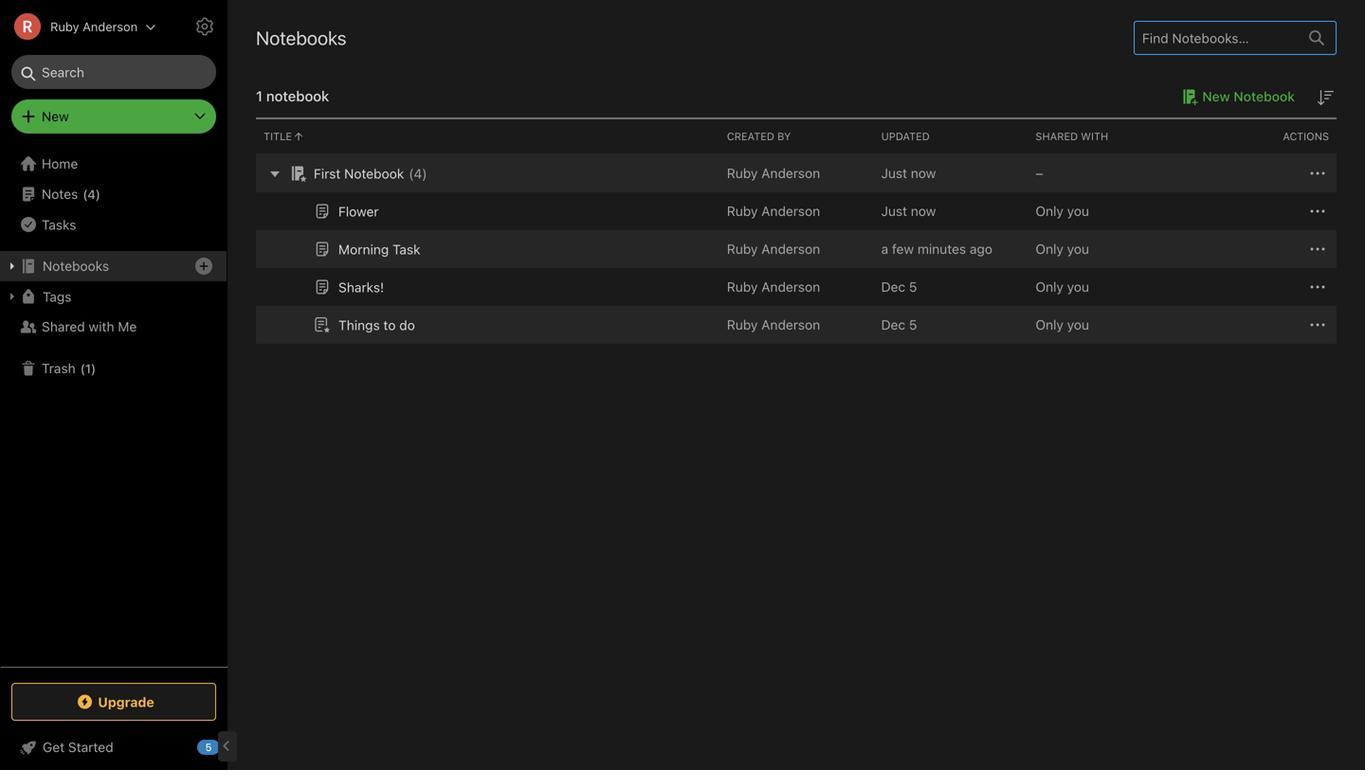 Task type: vqa. For each thing, say whether or not it's contained in the screenshot.
Ruby within the First Notebook row
yes



Task type: locate. For each thing, give the bounding box(es) containing it.
just down updated on the right
[[882, 165, 908, 181]]

( for trash
[[80, 362, 85, 376]]

1 horizontal spatial 4
[[414, 166, 422, 181]]

ruby anderson down first notebook row
[[727, 203, 820, 219]]

sharks!
[[339, 280, 384, 295]]

( up the task
[[409, 166, 414, 181]]

1 more actions image from the top
[[1307, 162, 1329, 185]]

1 vertical spatial (
[[83, 187, 88, 201]]

–
[[1036, 165, 1044, 181]]

home
[[42, 156, 78, 172]]

1 just now from the top
[[882, 165, 936, 181]]

ruby down sharks! row
[[727, 317, 758, 333]]

)
[[422, 166, 427, 181], [96, 187, 100, 201], [91, 362, 96, 376]]

1 vertical spatial dec 5
[[882, 317, 917, 333]]

2 more actions image from the top
[[1307, 200, 1329, 223]]

ruby anderson inside sharks! row
[[727, 279, 820, 295]]

notebooks
[[256, 27, 347, 49], [43, 258, 109, 274]]

tree
[[0, 149, 228, 667]]

now up a few minutes ago
[[911, 203, 936, 219]]

dec inside things to do row
[[882, 317, 906, 333]]

you
[[1067, 203, 1090, 219], [1067, 241, 1090, 257], [1067, 279, 1090, 295], [1067, 317, 1090, 333]]

do
[[399, 317, 415, 333]]

0 vertical spatial dec
[[882, 279, 906, 295]]

more actions field for things to do
[[1307, 314, 1329, 337]]

now down updated on the right
[[911, 165, 936, 181]]

notebook for first
[[344, 166, 404, 181]]

new
[[1203, 89, 1231, 104], [42, 109, 69, 124]]

notes
[[42, 186, 78, 202]]

1 horizontal spatial notebook
[[1234, 89, 1295, 104]]

dec 5 inside sharks! row
[[882, 279, 917, 295]]

flower
[[339, 204, 379, 219]]

1 dec 5 from the top
[[882, 279, 917, 295]]

ruby anderson
[[50, 19, 138, 34], [727, 165, 820, 181], [727, 203, 820, 219], [727, 241, 820, 257], [727, 279, 820, 295], [727, 317, 820, 333]]

now for –
[[911, 165, 936, 181]]

4 more actions field from the top
[[1307, 276, 1329, 299]]

( for notes
[[83, 187, 88, 201]]

2 only from the top
[[1036, 241, 1064, 257]]

1 vertical spatial 1
[[85, 362, 91, 376]]

3 only from the top
[[1036, 279, 1064, 295]]

flower row
[[256, 193, 1337, 230]]

morning task row
[[256, 230, 1337, 268]]

Help and Learning task checklist field
[[0, 733, 228, 763]]

dec 5 for things to do
[[882, 317, 917, 333]]

more actions image
[[1307, 238, 1329, 261]]

notebook inside row
[[344, 166, 404, 181]]

0 vertical spatial notebooks
[[256, 27, 347, 49]]

more actions field inside sharks! row
[[1307, 276, 1329, 299]]

more actions image inside the 'flower' row
[[1307, 200, 1329, 223]]

notebook for new
[[1234, 89, 1295, 104]]

ruby anderson inside morning task row
[[727, 241, 820, 257]]

anderson down morning task row
[[762, 279, 820, 295]]

ruby down morning task row
[[727, 279, 758, 295]]

just now inside first notebook row
[[882, 165, 936, 181]]

just now
[[882, 165, 936, 181], [882, 203, 936, 219]]

2 vertical spatial )
[[91, 362, 96, 376]]

morning task button
[[311, 238, 421, 261]]

4
[[414, 166, 422, 181], [88, 187, 96, 201]]

ruby for flower
[[727, 203, 758, 219]]

only for flower
[[1036, 203, 1064, 219]]

1 vertical spatial 4
[[88, 187, 96, 201]]

anderson inside sharks! row
[[762, 279, 820, 295]]

ruby anderson inside things to do row
[[727, 317, 820, 333]]

) for trash
[[91, 362, 96, 376]]

just inside the 'flower' row
[[882, 203, 908, 219]]

updated button
[[874, 119, 1028, 154]]

ruby down first notebook row
[[727, 203, 758, 219]]

0 vertical spatial 5
[[909, 279, 917, 295]]

1 vertical spatial 5
[[909, 317, 917, 333]]

0 horizontal spatial new
[[42, 109, 69, 124]]

0 vertical spatial dec 5
[[882, 279, 917, 295]]

0 horizontal spatial notebook
[[344, 166, 404, 181]]

only for morning task
[[1036, 241, 1064, 257]]

1 horizontal spatial 1
[[256, 88, 263, 104]]

anderson for sharks!
[[762, 279, 820, 295]]

more actions image for flower
[[1307, 200, 1329, 223]]

just inside first notebook row
[[882, 165, 908, 181]]

4 inside notes ( 4 )
[[88, 187, 96, 201]]

0 vertical spatial 1
[[256, 88, 263, 104]]

only inside things to do row
[[1036, 317, 1064, 333]]

4 inside first notebook row
[[414, 166, 422, 181]]

only you inside sharks! row
[[1036, 279, 1090, 295]]

ruby inside morning task row
[[727, 241, 758, 257]]

More actions field
[[1307, 162, 1329, 185], [1307, 200, 1329, 223], [1307, 238, 1329, 261], [1307, 276, 1329, 299], [1307, 314, 1329, 337]]

0 vertical spatial )
[[422, 166, 427, 181]]

1 vertical spatial just
[[882, 203, 908, 219]]

more actions field inside morning task row
[[1307, 238, 1329, 261]]

1 just from the top
[[882, 165, 908, 181]]

) down home link
[[96, 187, 100, 201]]

just now down updated on the right
[[882, 165, 936, 181]]

notebooks up notebook
[[256, 27, 347, 49]]

you inside morning task row
[[1067, 241, 1090, 257]]

1 vertical spatial just now
[[882, 203, 936, 219]]

dec inside sharks! row
[[882, 279, 906, 295]]

only you inside things to do row
[[1036, 317, 1090, 333]]

1 now from the top
[[911, 165, 936, 181]]

row group containing ruby anderson
[[256, 155, 1337, 344]]

with
[[1081, 130, 1109, 143]]

upgrade button
[[11, 684, 216, 722]]

2 more actions field from the top
[[1307, 200, 1329, 223]]

1 vertical spatial new
[[42, 109, 69, 124]]

anderson inside things to do row
[[762, 317, 820, 333]]

2 now from the top
[[911, 203, 936, 219]]

0 horizontal spatial 1
[[85, 362, 91, 376]]

first notebook row
[[256, 155, 1337, 193]]

ruby for morning task
[[727, 241, 758, 257]]

ruby anderson for morning task
[[727, 241, 820, 257]]

a few minutes ago
[[882, 241, 993, 257]]

only
[[1036, 203, 1064, 219], [1036, 241, 1064, 257], [1036, 279, 1064, 295], [1036, 317, 1064, 333]]

new inside popup button
[[42, 109, 69, 124]]

new inside button
[[1203, 89, 1231, 104]]

0 vertical spatial just
[[882, 165, 908, 181]]

row group
[[256, 155, 1337, 344]]

just up few
[[882, 203, 908, 219]]

( inside notes ( 4 )
[[83, 187, 88, 201]]

( inside trash ( 1 )
[[80, 362, 85, 376]]

shared with
[[1036, 130, 1109, 143]]

new down find notebooks… text box
[[1203, 89, 1231, 104]]

4 up the task
[[414, 166, 422, 181]]

ruby anderson down sharks! row
[[727, 317, 820, 333]]

anderson down sharks! row
[[762, 317, 820, 333]]

notebook up flower
[[344, 166, 404, 181]]

just now for –
[[882, 165, 936, 181]]

3 only you from the top
[[1036, 279, 1090, 295]]

ruby anderson down by
[[727, 165, 820, 181]]

anderson inside morning task row
[[762, 241, 820, 257]]

dec
[[882, 279, 906, 295], [882, 317, 906, 333]]

ruby inside the 'flower' row
[[727, 203, 758, 219]]

1 vertical spatial )
[[96, 187, 100, 201]]

just now up few
[[882, 203, 936, 219]]

4 more actions image from the top
[[1307, 314, 1329, 337]]

3 more actions field from the top
[[1307, 238, 1329, 261]]

0 vertical spatial 4
[[414, 166, 422, 181]]

flower 1 element
[[339, 204, 379, 219]]

) inside notes ( 4 )
[[96, 187, 100, 201]]

ruby down the 'flower' row
[[727, 241, 758, 257]]

1 right 'trash'
[[85, 362, 91, 376]]

4 you from the top
[[1067, 317, 1090, 333]]

now inside first notebook row
[[911, 165, 936, 181]]

tags
[[43, 289, 72, 305]]

2 you from the top
[[1067, 241, 1090, 257]]

more actions image inside things to do row
[[1307, 314, 1329, 337]]

now
[[911, 165, 936, 181], [911, 203, 936, 219]]

expand notebooks image
[[5, 259, 20, 274]]

more actions image for sharks!
[[1307, 276, 1329, 299]]

more actions field inside things to do row
[[1307, 314, 1329, 337]]

0 horizontal spatial 4
[[88, 187, 96, 201]]

ruby for things to do
[[727, 317, 758, 333]]

anderson inside first notebook row
[[762, 165, 820, 181]]

you inside the 'flower' row
[[1067, 203, 1090, 219]]

anderson inside the 'flower' row
[[762, 203, 820, 219]]

dec for things to do
[[882, 317, 906, 333]]

anderson down the 'flower' row
[[762, 241, 820, 257]]

) inside trash ( 1 )
[[91, 362, 96, 376]]

only you inside morning task row
[[1036, 241, 1090, 257]]

4 only you from the top
[[1036, 317, 1090, 333]]

ruby anderson inside the 'flower' row
[[727, 203, 820, 219]]

0 vertical spatial new
[[1203, 89, 1231, 104]]

just
[[882, 165, 908, 181], [882, 203, 908, 219]]

shared
[[42, 319, 85, 335]]

ruby anderson down morning task row
[[727, 279, 820, 295]]

5 inside sharks! row
[[909, 279, 917, 295]]

you for sharks!
[[1067, 279, 1090, 295]]

ruby up search text box
[[50, 19, 79, 34]]

more actions image inside sharks! row
[[1307, 276, 1329, 299]]

) down the title button
[[422, 166, 427, 181]]

ruby anderson down the 'flower' row
[[727, 241, 820, 257]]

2 dec 5 from the top
[[882, 317, 917, 333]]

shared with me link
[[0, 312, 227, 342]]

1 inside the notebooks element
[[256, 88, 263, 104]]

1 vertical spatial notebook
[[344, 166, 404, 181]]

None search field
[[25, 55, 203, 89]]

sharks! row
[[256, 268, 1337, 306]]

2 vertical spatial 5
[[205, 742, 212, 754]]

1 horizontal spatial notebooks
[[256, 27, 347, 49]]

( right 'trash'
[[80, 362, 85, 376]]

more actions field for morning task
[[1307, 238, 1329, 261]]

5
[[909, 279, 917, 295], [909, 317, 917, 333], [205, 742, 212, 754]]

dec 5
[[882, 279, 917, 295], [882, 317, 917, 333]]

anderson
[[83, 19, 138, 34], [762, 165, 820, 181], [762, 203, 820, 219], [762, 241, 820, 257], [762, 279, 820, 295], [762, 317, 820, 333]]

notebooks up tags
[[43, 258, 109, 274]]

more actions field for flower
[[1307, 200, 1329, 223]]

me
[[118, 319, 137, 335]]

1 dec from the top
[[882, 279, 906, 295]]

dec 5 inside things to do row
[[882, 317, 917, 333]]

anderson down first notebook row
[[762, 203, 820, 219]]

0 vertical spatial now
[[911, 165, 936, 181]]

3 more actions image from the top
[[1307, 276, 1329, 299]]

0 vertical spatial just now
[[882, 165, 936, 181]]

5 for things to do
[[909, 317, 917, 333]]

you inside things to do row
[[1067, 317, 1090, 333]]

morning task
[[339, 242, 421, 257]]

only inside morning task row
[[1036, 241, 1064, 257]]

get started
[[43, 740, 113, 756]]

1 left notebook
[[256, 88, 263, 104]]

notebooks link
[[0, 251, 227, 282]]

notebook
[[266, 88, 329, 104]]

notebook up actions button
[[1234, 89, 1295, 104]]

to
[[384, 317, 396, 333]]

shared
[[1036, 130, 1078, 143]]

more actions field inside first notebook row
[[1307, 162, 1329, 185]]

by
[[778, 130, 791, 143]]

) right 'trash'
[[91, 362, 96, 376]]

title button
[[256, 119, 720, 154]]

only inside sharks! row
[[1036, 279, 1064, 295]]

0 vertical spatial notebook
[[1234, 89, 1295, 104]]

just for only you
[[882, 203, 908, 219]]

1 more actions field from the top
[[1307, 162, 1329, 185]]

(
[[409, 166, 414, 181], [83, 187, 88, 201], [80, 362, 85, 376]]

ruby inside first notebook row
[[727, 165, 758, 181]]

4 right "notes"
[[88, 187, 96, 201]]

1 you from the top
[[1067, 203, 1090, 219]]

more actions image
[[1307, 162, 1329, 185], [1307, 200, 1329, 223], [1307, 276, 1329, 299], [1307, 314, 1329, 337]]

1 only you from the top
[[1036, 203, 1090, 219]]

2 just from the top
[[882, 203, 908, 219]]

2 just now from the top
[[882, 203, 936, 219]]

1 only from the top
[[1036, 203, 1064, 219]]

only you inside the 'flower' row
[[1036, 203, 1090, 219]]

only inside the 'flower' row
[[1036, 203, 1064, 219]]

you for flower
[[1067, 203, 1090, 219]]

5 more actions field from the top
[[1307, 314, 1329, 337]]

new up 'home'
[[42, 109, 69, 124]]

0 vertical spatial (
[[409, 166, 414, 181]]

2 only you from the top
[[1036, 241, 1090, 257]]

0 horizontal spatial notebooks
[[43, 258, 109, 274]]

2 vertical spatial (
[[80, 362, 85, 376]]

ruby inside sharks! row
[[727, 279, 758, 295]]

flower button
[[311, 200, 379, 223]]

ruby inside things to do row
[[727, 317, 758, 333]]

only you for things to do
[[1036, 317, 1090, 333]]

1 horizontal spatial new
[[1203, 89, 1231, 104]]

you for morning task
[[1067, 241, 1090, 257]]

1
[[256, 88, 263, 104], [85, 362, 91, 376]]

( right "notes"
[[83, 187, 88, 201]]

ruby down the created
[[727, 165, 758, 181]]

notebook inside button
[[1234, 89, 1295, 104]]

1 vertical spatial now
[[911, 203, 936, 219]]

first notebook ( 4 )
[[314, 166, 427, 181]]

more actions field inside the 'flower' row
[[1307, 200, 1329, 223]]

shared with me
[[42, 319, 137, 335]]

5 inside things to do row
[[909, 317, 917, 333]]

now inside the 'flower' row
[[911, 203, 936, 219]]

only you
[[1036, 203, 1090, 219], [1036, 241, 1090, 257], [1036, 279, 1090, 295], [1036, 317, 1090, 333]]

2 dec from the top
[[882, 317, 906, 333]]

1 vertical spatial dec
[[882, 317, 906, 333]]

anderson up search text box
[[83, 19, 138, 34]]

Find Notebooks… text field
[[1135, 23, 1298, 53]]

anderson down created by button
[[762, 165, 820, 181]]

you inside sharks! row
[[1067, 279, 1090, 295]]

notebook
[[1234, 89, 1295, 104], [344, 166, 404, 181]]

minutes
[[918, 241, 966, 257]]

ruby
[[50, 19, 79, 34], [727, 165, 758, 181], [727, 203, 758, 219], [727, 241, 758, 257], [727, 279, 758, 295], [727, 317, 758, 333]]

anderson for morning task
[[762, 241, 820, 257]]

3 you from the top
[[1067, 279, 1090, 295]]

4 only from the top
[[1036, 317, 1064, 333]]

just now inside the 'flower' row
[[882, 203, 936, 219]]

ruby anderson up search text box
[[50, 19, 138, 34]]



Task type: describe. For each thing, give the bounding box(es) containing it.
upgrade
[[98, 695, 154, 710]]

things to do button
[[311, 314, 415, 337]]

shared with button
[[1028, 119, 1183, 154]]

5 inside the help and learning task checklist field
[[205, 742, 212, 754]]

ruby anderson for things to do
[[727, 317, 820, 333]]

morning task 2 element
[[339, 242, 421, 257]]

things to do
[[339, 317, 415, 333]]

actions button
[[1183, 119, 1337, 154]]

more actions image inside first notebook row
[[1307, 162, 1329, 185]]

only for things to do
[[1036, 317, 1064, 333]]

things to do 4 element
[[339, 317, 415, 333]]

created by button
[[720, 119, 874, 154]]

first
[[314, 166, 341, 181]]

ruby anderson inside the account field
[[50, 19, 138, 34]]

only you for morning task
[[1036, 241, 1090, 257]]

tasks button
[[0, 210, 227, 240]]

now for only you
[[911, 203, 936, 219]]

just for –
[[882, 165, 908, 181]]

notebooks element
[[228, 0, 1366, 771]]

new notebook
[[1203, 89, 1295, 104]]

created by
[[727, 130, 791, 143]]

tags button
[[0, 282, 227, 312]]

more actions image for things to do
[[1307, 314, 1329, 337]]

home link
[[0, 149, 228, 179]]

a
[[882, 241, 889, 257]]

you for things to do
[[1067, 317, 1090, 333]]

5 for sharks!
[[909, 279, 917, 295]]

task
[[393, 242, 421, 257]]

) inside first notebook row
[[422, 166, 427, 181]]

ruby anderson for flower
[[727, 203, 820, 219]]

row group inside the notebooks element
[[256, 155, 1337, 344]]

anderson for flower
[[762, 203, 820, 219]]

only you for sharks!
[[1036, 279, 1090, 295]]

sharks! button
[[311, 276, 384, 299]]

tasks
[[42, 217, 76, 233]]

( inside first notebook row
[[409, 166, 414, 181]]

with
[[89, 319, 114, 335]]

tree containing home
[[0, 149, 228, 667]]

ruby anderson inside first notebook row
[[727, 165, 820, 181]]

ago
[[970, 241, 993, 257]]

sort options image
[[1314, 86, 1337, 109]]

dec 5 for sharks!
[[882, 279, 917, 295]]

1 vertical spatial notebooks
[[43, 258, 109, 274]]

created
[[727, 130, 775, 143]]

notes ( 4 )
[[42, 186, 100, 202]]

1 inside trash ( 1 )
[[85, 362, 91, 376]]

click to collapse image
[[220, 736, 235, 759]]

only for sharks!
[[1036, 279, 1064, 295]]

Search text field
[[25, 55, 203, 89]]

new button
[[11, 100, 216, 134]]

trash ( 1 )
[[42, 361, 96, 376]]

trash
[[42, 361, 76, 376]]

new for new
[[42, 109, 69, 124]]

just now for only you
[[882, 203, 936, 219]]

anderson inside the account field
[[83, 19, 138, 34]]

arrow image
[[264, 162, 286, 185]]

morning
[[339, 242, 389, 257]]

) for notes
[[96, 187, 100, 201]]

settings image
[[193, 15, 216, 38]]

more actions field for sharks!
[[1307, 276, 1329, 299]]

Account field
[[0, 8, 157, 46]]

new notebook button
[[1176, 85, 1295, 108]]

1 notebook
[[256, 88, 329, 104]]

Sort field
[[1314, 85, 1337, 109]]

sharks! 3 element
[[339, 280, 384, 295]]

ruby inside the account field
[[50, 19, 79, 34]]

get
[[43, 740, 65, 756]]

ruby anderson for sharks!
[[727, 279, 820, 295]]

expand tags image
[[5, 289, 20, 304]]

title
[[264, 130, 292, 143]]

few
[[892, 241, 914, 257]]

things to do row
[[256, 306, 1337, 344]]

anderson for things to do
[[762, 317, 820, 333]]

ruby for sharks!
[[727, 279, 758, 295]]

started
[[68, 740, 113, 756]]

new for new notebook
[[1203, 89, 1231, 104]]

dec for sharks!
[[882, 279, 906, 295]]

things
[[339, 317, 380, 333]]

actions
[[1283, 130, 1329, 143]]

updated
[[882, 130, 930, 143]]

only you for flower
[[1036, 203, 1090, 219]]



